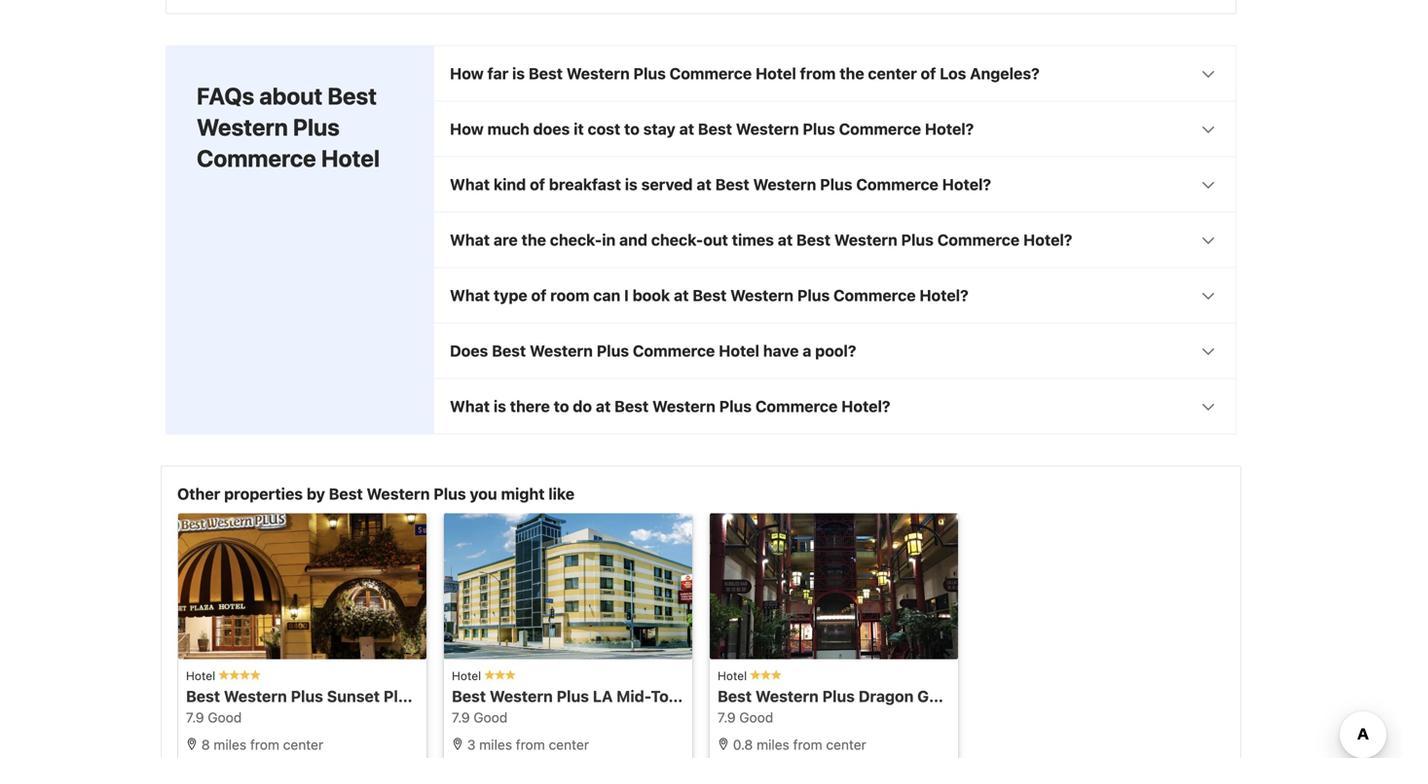 Task type: vqa. For each thing, say whether or not it's contained in the screenshot.
Western in the Dropdown Button
yes



Task type: describe. For each thing, give the bounding box(es) containing it.
room
[[550, 286, 590, 305]]

western down "room"
[[530, 342, 593, 360]]

3 miles from center
[[464, 737, 589, 753]]

best western plus dragon gate inn 7.9 good
[[718, 687, 980, 726]]

4 stars image
[[219, 671, 261, 680]]

kind
[[494, 175, 526, 194]]

it
[[574, 120, 584, 138]]

miles for best western plus sunset plaza hotel
[[214, 737, 246, 753]]

western up what are the check-in and check-out times at best western plus commerce hotel?
[[753, 175, 816, 194]]

best western plus sunset plaza hotel 7.9 good
[[186, 687, 469, 726]]

hotel up how much does it cost to stay at best western plus commerce hotel? dropdown button
[[756, 64, 796, 83]]

miles for best western plus dragon gate inn
[[757, 737, 789, 753]]

mid-
[[617, 687, 651, 706]]

western inside dropdown button
[[652, 397, 716, 416]]

i
[[624, 286, 629, 305]]

how for how much does it cost to stay at best western plus commerce hotel?
[[450, 120, 484, 138]]

plus inside faqs about best western plus commerce hotel
[[293, 113, 340, 141]]

what type of room can i book at best western plus commerce hotel? button
[[434, 268, 1236, 323]]

cost
[[588, 120, 620, 138]]

plus inside does best western plus commerce hotel have a pool? dropdown button
[[597, 342, 629, 360]]

commerce inside what kind of breakfast is served at best western plus commerce hotel? dropdown button
[[856, 175, 939, 194]]

from for best western plus sunset plaza hotel
[[250, 737, 279, 753]]

plus inside best western plus dragon gate inn 7.9 good
[[822, 687, 855, 706]]

commerce inside faqs about best western plus commerce hotel
[[197, 144, 316, 172]]

plus inside best western plus la mid-town hotel 7.9 good
[[557, 687, 589, 706]]

plus inside what are the check-in and check-out times at best western plus commerce hotel? dropdown button
[[901, 231, 934, 249]]

is inside dropdown button
[[625, 175, 638, 194]]

western down how far is best western plus commerce hotel from the center of los angeles? at the top of the page
[[736, 120, 799, 138]]

in
[[602, 231, 616, 249]]

2 check- from the left
[[651, 231, 703, 249]]

miles for best western plus la mid-town hotel
[[479, 737, 512, 753]]

8
[[201, 737, 210, 753]]

7.9 good inside best western plus la mid-town hotel 7.9 good
[[452, 710, 508, 726]]

center for best western plus dragon gate inn
[[826, 737, 866, 753]]

best inside what kind of breakfast is served at best western plus commerce hotel? dropdown button
[[715, 175, 749, 194]]

to inside dropdown button
[[554, 397, 569, 416]]

does best western plus commerce hotel have a pool? button
[[434, 324, 1236, 378]]

breakfast
[[549, 175, 621, 194]]

at inside dropdown button
[[778, 231, 793, 249]]

center inside dropdown button
[[868, 64, 917, 83]]

7.9 good for best western plus dragon gate inn
[[718, 710, 773, 726]]

western inside 'dropdown button'
[[730, 286, 794, 305]]

at right "served"
[[697, 175, 712, 194]]

properties
[[224, 485, 303, 503]]

a
[[803, 342, 811, 360]]

faqs
[[197, 82, 254, 109]]

do
[[573, 397, 592, 416]]

hotel? inside dropdown button
[[841, 397, 891, 416]]

hotel up 0.8 on the right of the page
[[718, 669, 750, 683]]

7.9 good for best western plus sunset plaza hotel
[[186, 710, 242, 726]]

plus inside the 'how far is best western plus commerce hotel from the center of los angeles?' dropdown button
[[633, 64, 666, 83]]

hotel inside best western plus sunset plaza hotel 7.9 good
[[428, 687, 469, 706]]

best right 'by'
[[329, 485, 363, 503]]

commerce inside the 'how far is best western plus commerce hotel from the center of los angeles?' dropdown button
[[670, 64, 752, 83]]

best inside what are the check-in and check-out times at best western plus commerce hotel? dropdown button
[[796, 231, 831, 249]]

at inside 'dropdown button'
[[674, 286, 689, 305]]

does
[[450, 342, 488, 360]]

what is there to do at best western plus commerce hotel?
[[450, 397, 891, 416]]

gate
[[917, 687, 953, 706]]

like
[[548, 485, 575, 503]]

of for what kind of breakfast is served at best western plus commerce hotel?
[[530, 175, 545, 194]]

plus inside what is there to do at best western plus commerce hotel? dropdown button
[[719, 397, 752, 416]]

faqs about best western plus commerce hotel
[[197, 82, 380, 172]]

might
[[501, 485, 545, 503]]

inn
[[957, 687, 980, 706]]

what for what are the check-in and check-out times at best western plus commerce hotel?
[[450, 231, 490, 249]]

best inside what type of room can i book at best western plus commerce hotel? 'dropdown button'
[[693, 286, 727, 305]]

what type of room can i book at best western plus commerce hotel?
[[450, 286, 969, 305]]

commerce inside does best western plus commerce hotel have a pool? dropdown button
[[633, 342, 715, 360]]

from for best western plus dragon gate inn
[[793, 737, 822, 753]]

3
[[467, 737, 476, 753]]

hotel up 8
[[186, 669, 219, 683]]

la
[[593, 687, 613, 706]]

los
[[940, 64, 966, 83]]

hotel? inside dropdown button
[[1023, 231, 1072, 249]]

1 check- from the left
[[550, 231, 602, 249]]



Task type: locate. For each thing, give the bounding box(es) containing it.
3 stars image for best western plus la mid-town hotel
[[484, 671, 516, 680]]

is inside dropdown button
[[494, 397, 506, 416]]

1 vertical spatial is
[[625, 175, 638, 194]]

7.9 good inside best western plus sunset plaza hotel 7.9 good
[[186, 710, 242, 726]]

1 horizontal spatial to
[[624, 120, 640, 138]]

is right "far"
[[512, 64, 525, 83]]

the right are
[[521, 231, 546, 249]]

best inside best western plus dragon gate inn 7.9 good
[[718, 687, 752, 706]]

miles right 8
[[214, 737, 246, 753]]

miles right 0.8 on the right of the page
[[757, 737, 789, 753]]

hotel
[[756, 64, 796, 83], [321, 144, 380, 172], [719, 342, 759, 360], [186, 669, 219, 683], [452, 669, 484, 683], [718, 669, 750, 683], [428, 687, 469, 706], [694, 687, 735, 706]]

at right do
[[596, 397, 611, 416]]

how far is best western plus commerce hotel from the center of los angeles?
[[450, 64, 1040, 83]]

commerce inside what type of room can i book at best western plus commerce hotel? 'dropdown button'
[[834, 286, 916, 305]]

what are the check-in and check-out times at best western plus commerce hotel?
[[450, 231, 1072, 249]]

2 vertical spatial of
[[531, 286, 547, 305]]

far
[[487, 64, 509, 83]]

2 how from the top
[[450, 120, 484, 138]]

3 7.9 good from the left
[[718, 710, 773, 726]]

0 vertical spatial is
[[512, 64, 525, 83]]

stay
[[643, 120, 676, 138]]

of for what type of room can i book at best western plus commerce hotel?
[[531, 286, 547, 305]]

have
[[763, 342, 799, 360]]

what down does
[[450, 397, 490, 416]]

of inside the 'how far is best western plus commerce hotel from the center of los angeles?' dropdown button
[[921, 64, 936, 83]]

type
[[494, 286, 528, 305]]

times
[[732, 231, 774, 249]]

0 horizontal spatial the
[[521, 231, 546, 249]]

7.9 good up 8
[[186, 710, 242, 726]]

western up what type of room can i book at best western plus commerce hotel? 'dropdown button' at the top
[[834, 231, 898, 249]]

0.8 miles from center
[[729, 737, 866, 753]]

1 miles from the left
[[214, 737, 246, 753]]

8 miles from center
[[198, 737, 323, 753]]

western inside best western plus sunset plaza hotel 7.9 good
[[224, 687, 287, 706]]

western down faqs
[[197, 113, 288, 141]]

to
[[624, 120, 640, 138], [554, 397, 569, 416]]

0 horizontal spatial check-
[[550, 231, 602, 249]]

book
[[633, 286, 670, 305]]

hotel left have
[[719, 342, 759, 360]]

best down "out"
[[693, 286, 727, 305]]

plus inside best western plus sunset plaza hotel 7.9 good
[[291, 687, 323, 706]]

1 how from the top
[[450, 64, 484, 83]]

about
[[259, 82, 323, 109]]

from right the 3
[[516, 737, 545, 753]]

hotel inside best western plus la mid-town hotel 7.9 good
[[694, 687, 735, 706]]

how inside dropdown button
[[450, 120, 484, 138]]

from for best western plus la mid-town hotel
[[516, 737, 545, 753]]

to left do
[[554, 397, 569, 416]]

western down the 4 stars icon
[[224, 687, 287, 706]]

what left are
[[450, 231, 490, 249]]

western inside best western plus dragon gate inn 7.9 good
[[756, 687, 819, 706]]

at inside dropdown button
[[596, 397, 611, 416]]

hotel down about
[[321, 144, 380, 172]]

2 horizontal spatial is
[[625, 175, 638, 194]]

1 horizontal spatial 7.9 good
[[452, 710, 508, 726]]

best up 0.8 on the right of the page
[[718, 687, 752, 706]]

commerce inside what is there to do at best western plus commerce hotel? dropdown button
[[755, 397, 838, 416]]

of inside what type of room can i book at best western plus commerce hotel? 'dropdown button'
[[531, 286, 547, 305]]

best inside best western plus la mid-town hotel 7.9 good
[[452, 687, 486, 706]]

what inside dropdown button
[[450, 231, 490, 249]]

0.8
[[733, 737, 753, 753]]

town
[[651, 687, 691, 706]]

1 horizontal spatial the
[[840, 64, 864, 83]]

best down what kind of breakfast is served at best western plus commerce hotel? dropdown button
[[796, 231, 831, 249]]

what left the kind
[[450, 175, 490, 194]]

western down does best western plus commerce hotel have a pool?
[[652, 397, 716, 416]]

at right times
[[778, 231, 793, 249]]

0 horizontal spatial to
[[554, 397, 569, 416]]

western inside best western plus la mid-town hotel 7.9 good
[[490, 687, 553, 706]]

1 vertical spatial how
[[450, 120, 484, 138]]

check- right and
[[651, 231, 703, 249]]

3 stars image for best western plus dragon gate inn
[[750, 671, 781, 680]]

the inside the 'how far is best western plus commerce hotel from the center of los angeles?' dropdown button
[[840, 64, 864, 83]]

sunset
[[327, 687, 380, 706]]

how much does it cost to stay at best western plus commerce hotel? button
[[434, 102, 1236, 156]]

angeles?
[[970, 64, 1040, 83]]

served
[[641, 175, 693, 194]]

what are the check-in and check-out times at best western plus commerce hotel? button
[[434, 213, 1236, 267]]

of left los
[[921, 64, 936, 83]]

western inside faqs about best western plus commerce hotel
[[197, 113, 288, 141]]

how
[[450, 64, 484, 83], [450, 120, 484, 138]]

plus inside what kind of breakfast is served at best western plus commerce hotel? dropdown button
[[820, 175, 853, 194]]

0 horizontal spatial miles
[[214, 737, 246, 753]]

commerce inside what are the check-in and check-out times at best western plus commerce hotel? dropdown button
[[937, 231, 1020, 249]]

best right "far"
[[529, 64, 563, 83]]

best inside what is there to do at best western plus commerce hotel? dropdown button
[[614, 397, 649, 416]]

4 what from the top
[[450, 397, 490, 416]]

what for what kind of breakfast is served at best western plus commerce hotel?
[[450, 175, 490, 194]]

7.9 good up 0.8 on the right of the page
[[718, 710, 773, 726]]

what for what type of room can i book at best western plus commerce hotel?
[[450, 286, 490, 305]]

what inside dropdown button
[[450, 397, 490, 416]]

0 horizontal spatial is
[[494, 397, 506, 416]]

best right do
[[614, 397, 649, 416]]

of
[[921, 64, 936, 83], [530, 175, 545, 194], [531, 286, 547, 305]]

western down what are the check-in and check-out times at best western plus commerce hotel?
[[730, 286, 794, 305]]

center left los
[[868, 64, 917, 83]]

from down best western plus dragon gate inn 7.9 good at the right
[[793, 737, 822, 753]]

at
[[679, 120, 694, 138], [697, 175, 712, 194], [778, 231, 793, 249], [674, 286, 689, 305], [596, 397, 611, 416]]

1 horizontal spatial 3 stars image
[[750, 671, 781, 680]]

7.9 good inside best western plus dragon gate inn 7.9 good
[[718, 710, 773, 726]]

best right does
[[492, 342, 526, 360]]

best right about
[[328, 82, 377, 109]]

hotel? inside 'dropdown button'
[[920, 286, 969, 305]]

2 what from the top
[[450, 231, 490, 249]]

3 stars image up 0.8 on the right of the page
[[750, 671, 781, 680]]

hotel right town
[[694, 687, 735, 706]]

0 horizontal spatial 7.9 good
[[186, 710, 242, 726]]

western right 'by'
[[367, 485, 430, 503]]

is left "served"
[[625, 175, 638, 194]]

what is there to do at best western plus commerce hotel? button
[[434, 379, 1236, 434]]

hotel?
[[925, 120, 974, 138], [942, 175, 991, 194], [1023, 231, 1072, 249], [920, 286, 969, 305], [841, 397, 891, 416]]

1 what from the top
[[450, 175, 490, 194]]

how for how far is best western plus commerce hotel from the center of los angeles?
[[450, 64, 484, 83]]

western up "cost"
[[567, 64, 630, 83]]

check- up "room"
[[550, 231, 602, 249]]

commerce
[[670, 64, 752, 83], [839, 120, 921, 138], [197, 144, 316, 172], [856, 175, 939, 194], [937, 231, 1020, 249], [834, 286, 916, 305], [633, 342, 715, 360], [755, 397, 838, 416]]

1 vertical spatial of
[[530, 175, 545, 194]]

at right book
[[674, 286, 689, 305]]

3 stars image up 3 miles from center
[[484, 671, 516, 680]]

how left "far"
[[450, 64, 484, 83]]

2 vertical spatial is
[[494, 397, 506, 416]]

0 horizontal spatial 3 stars image
[[484, 671, 516, 680]]

is
[[512, 64, 525, 83], [625, 175, 638, 194], [494, 397, 506, 416]]

center down best western plus sunset plaza hotel 7.9 good
[[283, 737, 323, 753]]

0 vertical spatial the
[[840, 64, 864, 83]]

hotel inside faqs about best western plus commerce hotel
[[321, 144, 380, 172]]

1 horizontal spatial check-
[[651, 231, 703, 249]]

what kind of breakfast is served at best western plus commerce hotel? button
[[434, 157, 1236, 212]]

3 stars image
[[484, 671, 516, 680], [750, 671, 781, 680]]

plus inside how much does it cost to stay at best western plus commerce hotel? dropdown button
[[803, 120, 835, 138]]

what
[[450, 175, 490, 194], [450, 231, 490, 249], [450, 286, 490, 305], [450, 397, 490, 416]]

can
[[593, 286, 620, 305]]

out
[[703, 231, 728, 249]]

commerce inside how much does it cost to stay at best western plus commerce hotel? dropdown button
[[839, 120, 921, 138]]

of inside what kind of breakfast is served at best western plus commerce hotel? dropdown button
[[530, 175, 545, 194]]

you
[[470, 485, 497, 503]]

are
[[494, 231, 518, 249]]

from up how much does it cost to stay at best western plus commerce hotel? dropdown button
[[800, 64, 836, 83]]

2 horizontal spatial miles
[[757, 737, 789, 753]]

best up the 3
[[452, 687, 486, 706]]

other
[[177, 485, 220, 503]]

there
[[510, 397, 550, 416]]

1 7.9 good from the left
[[186, 710, 242, 726]]

the
[[840, 64, 864, 83], [521, 231, 546, 249]]

plus
[[633, 64, 666, 83], [293, 113, 340, 141], [803, 120, 835, 138], [820, 175, 853, 194], [901, 231, 934, 249], [797, 286, 830, 305], [597, 342, 629, 360], [719, 397, 752, 416], [434, 485, 466, 503], [291, 687, 323, 706], [557, 687, 589, 706], [822, 687, 855, 706]]

3 miles from the left
[[757, 737, 789, 753]]

miles
[[214, 737, 246, 753], [479, 737, 512, 753], [757, 737, 789, 753]]

2 3 stars image from the left
[[750, 671, 781, 680]]

hotel up the 3
[[452, 669, 484, 683]]

best inside the 'how far is best western plus commerce hotel from the center of los angeles?' dropdown button
[[529, 64, 563, 83]]

western up 0.8 miles from center
[[756, 687, 819, 706]]

what kind of breakfast is served at best western plus commerce hotel?
[[450, 175, 991, 194]]

to left stay
[[624, 120, 640, 138]]

2 miles from the left
[[479, 737, 512, 753]]

best right stay
[[698, 120, 732, 138]]

best up "out"
[[715, 175, 749, 194]]

2 horizontal spatial 7.9 good
[[718, 710, 773, 726]]

other properties by best western plus you might like
[[177, 485, 575, 503]]

by
[[307, 485, 325, 503]]

1 3 stars image from the left
[[484, 671, 516, 680]]

plaza
[[384, 687, 424, 706]]

how left much
[[450, 120, 484, 138]]

much
[[487, 120, 529, 138]]

western up 3 miles from center
[[490, 687, 553, 706]]

western
[[567, 64, 630, 83], [197, 113, 288, 141], [736, 120, 799, 138], [753, 175, 816, 194], [834, 231, 898, 249], [730, 286, 794, 305], [530, 342, 593, 360], [652, 397, 716, 416], [367, 485, 430, 503], [224, 687, 287, 706], [490, 687, 553, 706], [756, 687, 819, 706]]

best inside faqs about best western plus commerce hotel
[[328, 82, 377, 109]]

best down the 4 stars icon
[[186, 687, 220, 706]]

center down best western plus dragon gate inn 7.9 good at the right
[[826, 737, 866, 753]]

does best western plus commerce hotel have a pool?
[[450, 342, 856, 360]]

what for what is there to do at best western plus commerce hotel?
[[450, 397, 490, 416]]

1 horizontal spatial is
[[512, 64, 525, 83]]

hotel right plaza
[[428, 687, 469, 706]]

center down best western plus la mid-town hotel 7.9 good
[[549, 737, 589, 753]]

is left there
[[494, 397, 506, 416]]

the inside what are the check-in and check-out times at best western plus commerce hotel? dropdown button
[[521, 231, 546, 249]]

2 7.9 good from the left
[[452, 710, 508, 726]]

check-
[[550, 231, 602, 249], [651, 231, 703, 249]]

center for best western plus sunset plaza hotel
[[283, 737, 323, 753]]

to inside dropdown button
[[624, 120, 640, 138]]

does
[[533, 120, 570, 138]]

from
[[800, 64, 836, 83], [250, 737, 279, 753], [516, 737, 545, 753], [793, 737, 822, 753]]

miles right the 3
[[479, 737, 512, 753]]

7.9 good
[[186, 710, 242, 726], [452, 710, 508, 726], [718, 710, 773, 726]]

0 vertical spatial of
[[921, 64, 936, 83]]

1 horizontal spatial miles
[[479, 737, 512, 753]]

accordion control element
[[433, 45, 1237, 435]]

the up how much does it cost to stay at best western plus commerce hotel? dropdown button
[[840, 64, 864, 83]]

center for best western plus la mid-town hotel
[[549, 737, 589, 753]]

what left type
[[450, 286, 490, 305]]

dragon
[[859, 687, 914, 706]]

1 vertical spatial to
[[554, 397, 569, 416]]

how far is best western plus commerce hotel from the center of los angeles? button
[[434, 46, 1236, 101]]

best western plus la mid-town hotel 7.9 good
[[452, 687, 735, 726]]

pool?
[[815, 342, 856, 360]]

best inside best western plus sunset plaza hotel 7.9 good
[[186, 687, 220, 706]]

best
[[529, 64, 563, 83], [328, 82, 377, 109], [698, 120, 732, 138], [715, 175, 749, 194], [796, 231, 831, 249], [693, 286, 727, 305], [492, 342, 526, 360], [614, 397, 649, 416], [329, 485, 363, 503], [186, 687, 220, 706], [452, 687, 486, 706], [718, 687, 752, 706]]

7.9 good up the 3
[[452, 710, 508, 726]]

from right 8
[[250, 737, 279, 753]]

1 vertical spatial the
[[521, 231, 546, 249]]

best inside how much does it cost to stay at best western plus commerce hotel? dropdown button
[[698, 120, 732, 138]]

what inside dropdown button
[[450, 175, 490, 194]]

of right type
[[531, 286, 547, 305]]

of right the kind
[[530, 175, 545, 194]]

3 what from the top
[[450, 286, 490, 305]]

plus inside what type of room can i book at best western plus commerce hotel? 'dropdown button'
[[797, 286, 830, 305]]

and
[[619, 231, 648, 249]]

how much does it cost to stay at best western plus commerce hotel?
[[450, 120, 974, 138]]

best inside does best western plus commerce hotel have a pool? dropdown button
[[492, 342, 526, 360]]

what inside 'dropdown button'
[[450, 286, 490, 305]]

how inside dropdown button
[[450, 64, 484, 83]]

center
[[868, 64, 917, 83], [283, 737, 323, 753], [549, 737, 589, 753], [826, 737, 866, 753]]

at right stay
[[679, 120, 694, 138]]

0 vertical spatial how
[[450, 64, 484, 83]]

from inside the 'how far is best western plus commerce hotel from the center of los angeles?' dropdown button
[[800, 64, 836, 83]]

0 vertical spatial to
[[624, 120, 640, 138]]

is inside dropdown button
[[512, 64, 525, 83]]



